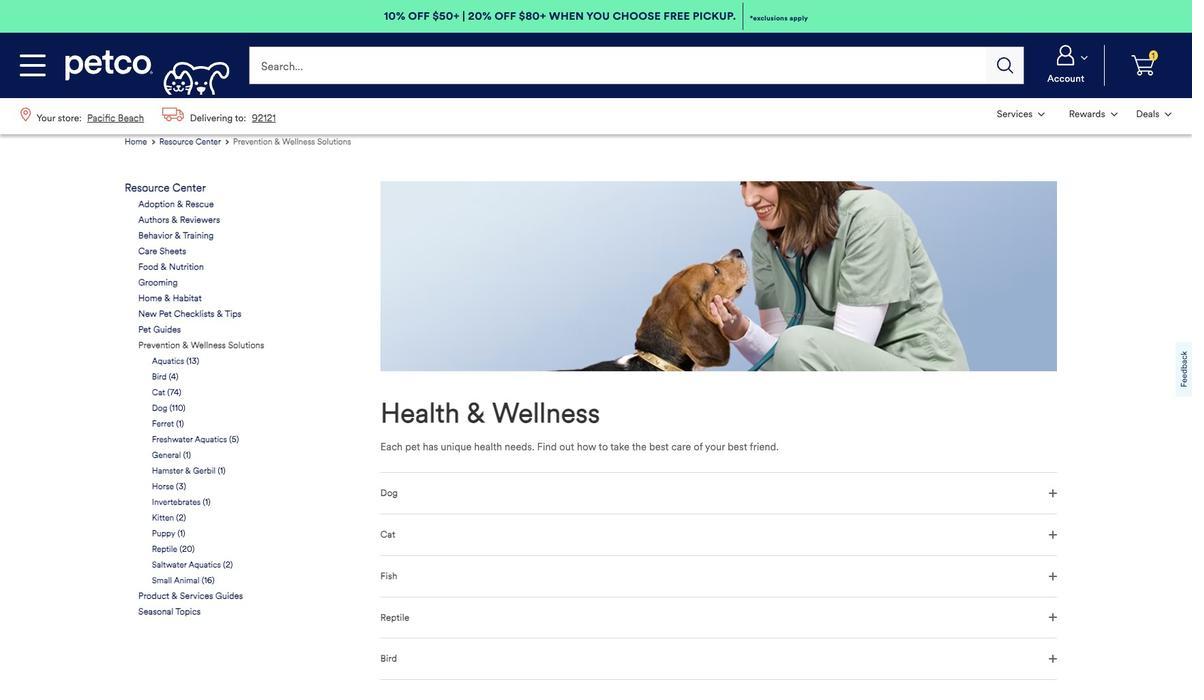 Task type: vqa. For each thing, say whether or not it's contained in the screenshot.
the middle Aquatics
yes



Task type: locate. For each thing, give the bounding box(es) containing it.
home up new
[[138, 293, 162, 304]]

0 horizontal spatial carat down icon 13 button
[[1056, 100, 1126, 129]]

cat left (74)
[[152, 388, 165, 398]]

carat down icon 13 image
[[1081, 56, 1088, 60], [1038, 113, 1045, 117], [1111, 113, 1118, 117], [1165, 113, 1172, 117]]

(3)
[[176, 482, 186, 492]]

health
[[474, 441, 502, 454]]

list
[[11, 98, 285, 134], [988, 98, 1181, 130]]

kitten
[[152, 513, 174, 523]]

0 horizontal spatial (2)
[[176, 513, 186, 523]]

1 horizontal spatial cat link
[[380, 514, 1057, 556]]

pet
[[405, 441, 420, 454]]

pet
[[159, 309, 172, 320], [138, 325, 151, 336]]

0 vertical spatial wellness
[[282, 137, 315, 147]]

wellness for prevention
[[282, 137, 315, 147]]

1 vertical spatial aquatics
[[195, 435, 227, 445]]

0 vertical spatial dog
[[152, 403, 167, 413]]

(1) up the (20)
[[177, 529, 185, 539]]

0 vertical spatial reptile
[[152, 544, 177, 555]]

seasonal topics link
[[138, 606, 201, 619]]

pet guides link
[[138, 324, 181, 336]]

guides
[[153, 325, 181, 336], [215, 591, 243, 602]]

pet down new
[[138, 325, 151, 336]]

freshwater aquatics link
[[152, 434, 227, 446]]

cat inside resource center adoption & rescue authors & reviewers behavior & training care sheets food & nutrition grooming home & habitat new pet checklists & tips pet guides prevention & wellness solutions aquatics (13) bird (4) cat (74) dog (110) ferret (1) freshwater aquatics (5) general (1) hamster & gerbil (1) horse (3) invertebrates (1) kitten (2) puppy (1) reptile (20) saltwater aquatics (2) small animal (16) product & services guides seasonal topics
[[152, 388, 165, 398]]

2 vertical spatial aquatics
[[189, 560, 221, 570]]

home & habitat link
[[138, 293, 202, 305]]

1 vertical spatial pet
[[138, 325, 151, 336]]

training
[[183, 231, 214, 242]]

0 horizontal spatial prevention
[[138, 340, 180, 351]]

0 vertical spatial aquatics
[[152, 356, 184, 366]]

1 vertical spatial center
[[172, 182, 206, 194]]

1 best from the left
[[649, 441, 669, 454]]

dog down each at bottom
[[380, 488, 398, 499]]

1 horizontal spatial dog
[[380, 488, 398, 499]]

0 horizontal spatial off
[[408, 10, 430, 23]]

0 horizontal spatial cat link
[[152, 387, 165, 399]]

1 vertical spatial cat
[[380, 529, 396, 541]]

0 vertical spatial solutions
[[317, 137, 351, 147]]

pet down home & habitat link
[[159, 309, 172, 320]]

pickup.
[[693, 10, 736, 23]]

1 horizontal spatial reptile
[[380, 612, 410, 624]]

(20)
[[180, 544, 195, 555]]

resource right home link
[[159, 137, 193, 147]]

1 vertical spatial bird link
[[380, 639, 1057, 680]]

authors
[[138, 215, 169, 226]]

home left resource center
[[125, 137, 147, 147]]

0 vertical spatial resource
[[159, 137, 193, 147]]

rescue
[[185, 199, 214, 210]]

carat down icon 13 button
[[1033, 45, 1099, 86], [989, 100, 1053, 129]]

out
[[559, 441, 574, 454]]

1 horizontal spatial list
[[988, 98, 1181, 130]]

1 vertical spatial guides
[[215, 591, 243, 602]]

0 vertical spatial bird
[[152, 372, 167, 382]]

behavior
[[138, 231, 172, 242]]

0 vertical spatial (2)
[[176, 513, 186, 523]]

off right "20%"
[[495, 10, 516, 23]]

puppy link
[[152, 528, 175, 540]]

0 vertical spatial cat
[[152, 388, 165, 398]]

reptile down fish
[[380, 612, 410, 624]]

best right your
[[728, 441, 747, 454]]

1 horizontal spatial wellness
[[282, 137, 315, 147]]

saltwater
[[152, 560, 187, 570]]

resource center link
[[159, 134, 231, 149], [125, 182, 206, 194]]

$50+
[[433, 10, 460, 23]]

cat
[[152, 388, 165, 398], [380, 529, 396, 541]]

(13)
[[186, 356, 199, 366]]

saltwater aquatics link
[[152, 559, 221, 572]]

guides right services
[[215, 591, 243, 602]]

carat down icon 13 button down search icon
[[989, 100, 1053, 129]]

animal
[[174, 576, 200, 586]]

1 vertical spatial reptile link
[[380, 597, 1057, 639]]

&
[[275, 137, 280, 147], [177, 199, 183, 210], [172, 215, 178, 226], [175, 231, 181, 242], [161, 262, 167, 273], [164, 293, 170, 304], [217, 309, 223, 320], [182, 340, 188, 351], [467, 397, 485, 430], [185, 466, 191, 476], [172, 591, 178, 602]]

0 vertical spatial bird link
[[152, 371, 167, 383]]

1 horizontal spatial dog link
[[380, 473, 1057, 514]]

resource center link right home link
[[159, 134, 231, 149]]

resource center link up adoption
[[125, 182, 206, 194]]

0 horizontal spatial guides
[[153, 325, 181, 336]]

1 horizontal spatial prevention
[[233, 137, 272, 147]]

behavior & training link
[[138, 230, 214, 242]]

apply
[[790, 13, 808, 22]]

habitat
[[173, 293, 202, 304]]

1 vertical spatial prevention
[[138, 340, 180, 351]]

0 horizontal spatial reptile
[[152, 544, 177, 555]]

new pet checklists & tips link
[[138, 308, 242, 321]]

dog link up ferret
[[152, 403, 167, 415]]

prevention right resource center
[[233, 137, 272, 147]]

when
[[549, 10, 584, 23]]

*exclusions apply
[[750, 13, 808, 22]]

reptile link
[[152, 544, 177, 556], [380, 597, 1057, 639]]

0 vertical spatial cat link
[[152, 387, 165, 399]]

0 horizontal spatial bird link
[[152, 371, 167, 383]]

ferret
[[152, 419, 174, 429]]

0 horizontal spatial list
[[11, 98, 285, 134]]

resource inside resource center adoption & rescue authors & reviewers behavior & training care sheets food & nutrition grooming home & habitat new pet checklists & tips pet guides prevention & wellness solutions aquatics (13) bird (4) cat (74) dog (110) ferret (1) freshwater aquatics (5) general (1) hamster & gerbil (1) horse (3) invertebrates (1) kitten (2) puppy (1) reptile (20) saltwater aquatics (2) small animal (16) product & services guides seasonal topics
[[125, 182, 170, 194]]

aquatics link
[[152, 355, 184, 368]]

0 vertical spatial center
[[196, 137, 221, 147]]

guides down new
[[153, 325, 181, 336]]

aquatics up the (16)
[[189, 560, 221, 570]]

invertebrates link
[[152, 497, 201, 509]]

2 carat down icon 13 button from the left
[[1128, 100, 1180, 129]]

1 vertical spatial (2)
[[223, 560, 233, 570]]

dog up ferret
[[152, 403, 167, 413]]

aquatics left (5)
[[195, 435, 227, 445]]

0 horizontal spatial dog
[[152, 403, 167, 413]]

reptile inside resource center adoption & rescue authors & reviewers behavior & training care sheets food & nutrition grooming home & habitat new pet checklists & tips pet guides prevention & wellness solutions aquatics (13) bird (4) cat (74) dog (110) ferret (1) freshwater aquatics (5) general (1) hamster & gerbil (1) horse (3) invertebrates (1) kitten (2) puppy (1) reptile (20) saltwater aquatics (2) small animal (16) product & services guides seasonal topics
[[152, 544, 177, 555]]

prevention
[[233, 137, 272, 147], [138, 340, 180, 351]]

*exclusions
[[750, 13, 788, 22]]

aquatics
[[152, 356, 184, 366], [195, 435, 227, 445], [189, 560, 221, 570]]

new
[[138, 309, 157, 320]]

0 vertical spatial pet
[[159, 309, 172, 320]]

find
[[537, 441, 557, 454]]

adoption & rescue link
[[138, 199, 214, 211]]

0 horizontal spatial reptile link
[[152, 544, 177, 556]]

(2)
[[176, 513, 186, 523], [223, 560, 233, 570]]

2 horizontal spatial wellness
[[492, 397, 600, 430]]

topics
[[175, 607, 201, 618]]

care sheets link
[[138, 246, 186, 258]]

0 vertical spatial reptile link
[[152, 544, 177, 556]]

care
[[138, 246, 157, 257]]

fish
[[380, 571, 398, 582]]

the
[[632, 441, 647, 454]]

ferret link
[[152, 418, 174, 430]]

(1) down (110)
[[176, 419, 184, 429]]

take
[[610, 441, 630, 454]]

best
[[649, 441, 669, 454], [728, 441, 747, 454]]

1 horizontal spatial off
[[495, 10, 516, 23]]

product
[[138, 591, 169, 602]]

2 vertical spatial wellness
[[492, 397, 600, 430]]

0 horizontal spatial wellness
[[191, 340, 226, 351]]

1 vertical spatial home
[[138, 293, 162, 304]]

0 horizontal spatial bird
[[152, 372, 167, 382]]

product & services guides link
[[138, 591, 243, 603]]

1 off from the left
[[408, 10, 430, 23]]

resource
[[159, 137, 193, 147], [125, 182, 170, 194]]

wellness
[[282, 137, 315, 147], [191, 340, 226, 351], [492, 397, 600, 430]]

invertebrates
[[152, 497, 201, 508]]

center for resource center adoption & rescue authors & reviewers behavior & training care sheets food & nutrition grooming home & habitat new pet checklists & tips pet guides prevention & wellness solutions aquatics (13) bird (4) cat (74) dog (110) ferret (1) freshwater aquatics (5) general (1) hamster & gerbil (1) horse (3) invertebrates (1) kitten (2) puppy (1) reptile (20) saltwater aquatics (2) small animal (16) product & services guides seasonal topics
[[172, 182, 206, 194]]

0 horizontal spatial solutions
[[228, 340, 264, 351]]

(4)
[[169, 372, 178, 382]]

dog link down your
[[380, 473, 1057, 514]]

bird
[[152, 372, 167, 382], [380, 654, 397, 665]]

0 vertical spatial dog link
[[152, 403, 167, 415]]

(2) down invertebrates link at left
[[176, 513, 186, 523]]

1 horizontal spatial pet
[[159, 309, 172, 320]]

sidebar navigation element
[[125, 182, 331, 619]]

center inside resource center adoption & rescue authors & reviewers behavior & training care sheets food & nutrition grooming home & habitat new pet checklists & tips pet guides prevention & wellness solutions aquatics (13) bird (4) cat (74) dog (110) ferret (1) freshwater aquatics (5) general (1) hamster & gerbil (1) horse (3) invertebrates (1) kitten (2) puppy (1) reptile (20) saltwater aquatics (2) small animal (16) product & services guides seasonal topics
[[172, 182, 206, 194]]

0 vertical spatial guides
[[153, 325, 181, 336]]

1 horizontal spatial best
[[728, 441, 747, 454]]

reptile down puppy link
[[152, 544, 177, 555]]

1 horizontal spatial bird link
[[380, 639, 1057, 680]]

|
[[462, 10, 465, 23]]

home
[[125, 137, 147, 147], [138, 293, 162, 304]]

cat link
[[152, 387, 165, 399], [380, 514, 1057, 556]]

carat down icon 13 button
[[1056, 100, 1126, 129], [1128, 100, 1180, 129]]

0 horizontal spatial best
[[649, 441, 669, 454]]

resource up adoption
[[125, 182, 170, 194]]

1 vertical spatial bird
[[380, 654, 397, 665]]

1 vertical spatial resource
[[125, 182, 170, 194]]

(1) right the invertebrates at the left
[[203, 497, 211, 508]]

adoption
[[138, 199, 175, 210]]

general
[[152, 450, 181, 460]]

1 vertical spatial dog link
[[380, 473, 1057, 514]]

solutions
[[317, 137, 351, 147], [228, 340, 264, 351]]

best right "the"
[[649, 441, 669, 454]]

20%
[[468, 10, 492, 23]]

aquatics up (4)
[[152, 356, 184, 366]]

(2) right saltwater aquatics link
[[223, 560, 233, 570]]

1 horizontal spatial cat
[[380, 529, 396, 541]]

center
[[196, 137, 221, 147], [172, 182, 206, 194]]

1
[[1152, 51, 1155, 60]]

1 horizontal spatial bird
[[380, 654, 397, 665]]

how
[[577, 441, 596, 454]]

1 vertical spatial solutions
[[228, 340, 264, 351]]

prevention down pet guides 'link'
[[138, 340, 180, 351]]

off right 10% in the top left of the page
[[408, 10, 430, 23]]

prevention & wellness solutions
[[233, 137, 351, 147]]

1 vertical spatial wellness
[[191, 340, 226, 351]]

cat up fish
[[380, 529, 396, 541]]

carat down icon 13 button right search icon
[[1033, 45, 1099, 86]]

1 vertical spatial cat link
[[380, 514, 1057, 556]]

1 horizontal spatial carat down icon 13 button
[[1128, 100, 1180, 129]]

0 horizontal spatial cat
[[152, 388, 165, 398]]



Task type: describe. For each thing, give the bounding box(es) containing it.
1 horizontal spatial (2)
[[223, 560, 233, 570]]

0 horizontal spatial pet
[[138, 325, 151, 336]]

reviewers
[[180, 215, 220, 226]]

fish link
[[380, 556, 1057, 597]]

Search search field
[[249, 46, 986, 85]]

grooming link
[[138, 277, 178, 289]]

grooming
[[138, 278, 178, 289]]

0 vertical spatial home
[[125, 137, 147, 147]]

0 horizontal spatial dog link
[[152, 403, 167, 415]]

choose
[[613, 10, 661, 23]]

$80+
[[519, 10, 546, 23]]

care
[[671, 441, 691, 454]]

friend.
[[750, 441, 779, 454]]

has
[[423, 441, 438, 454]]

resource center adoption & rescue authors & reviewers behavior & training care sheets food & nutrition grooming home & habitat new pet checklists & tips pet guides prevention & wellness solutions aquatics (13) bird (4) cat (74) dog (110) ferret (1) freshwater aquatics (5) general (1) hamster & gerbil (1) horse (3) invertebrates (1) kitten (2) puppy (1) reptile (20) saltwater aquatics (2) small animal (16) product & services guides seasonal topics
[[125, 182, 264, 618]]

to
[[599, 441, 608, 454]]

food & nutrition link
[[138, 261, 204, 274]]

of
[[694, 441, 703, 454]]

0 vertical spatial resource center link
[[159, 134, 231, 149]]

services
[[180, 591, 213, 602]]

center for resource center
[[196, 137, 221, 147]]

free
[[664, 10, 690, 23]]

1 list from the left
[[11, 98, 285, 134]]

unique
[[441, 441, 472, 454]]

2 off from the left
[[495, 10, 516, 23]]

search image
[[997, 57, 1013, 74]]

dog inside resource center adoption & rescue authors & reviewers behavior & training care sheets food & nutrition grooming home & habitat new pet checklists & tips pet guides prevention & wellness solutions aquatics (13) bird (4) cat (74) dog (110) ferret (1) freshwater aquatics (5) general (1) hamster & gerbil (1) horse (3) invertebrates (1) kitten (2) puppy (1) reptile (20) saltwater aquatics (2) small animal (16) product & services guides seasonal topics
[[152, 403, 167, 413]]

small
[[152, 576, 172, 586]]

1 horizontal spatial reptile link
[[380, 597, 1057, 639]]

1 vertical spatial carat down icon 13 button
[[989, 100, 1053, 129]]

bird inside resource center adoption & rescue authors & reviewers behavior & training care sheets food & nutrition grooming home & habitat new pet checklists & tips pet guides prevention & wellness solutions aquatics (13) bird (4) cat (74) dog (110) ferret (1) freshwater aquatics (5) general (1) hamster & gerbil (1) horse (3) invertebrates (1) kitten (2) puppy (1) reptile (20) saltwater aquatics (2) small animal (16) product & services guides seasonal topics
[[152, 372, 167, 382]]

freshwater
[[152, 435, 193, 445]]

each
[[380, 441, 403, 454]]

prevention inside resource center adoption & rescue authors & reviewers behavior & training care sheets food & nutrition grooming home & habitat new pet checklists & tips pet guides prevention & wellness solutions aquatics (13) bird (4) cat (74) dog (110) ferret (1) freshwater aquatics (5) general (1) hamster & gerbil (1) horse (3) invertebrates (1) kitten (2) puppy (1) reptile (20) saltwater aquatics (2) small animal (16) product & services guides seasonal topics
[[138, 340, 180, 351]]

health & wellness
[[380, 397, 600, 430]]

0 vertical spatial carat down icon 13 button
[[1033, 45, 1099, 86]]

(5)
[[229, 435, 239, 445]]

sheets
[[160, 246, 186, 257]]

dog with vet image
[[380, 182, 1057, 372]]

each pet has unique health needs. find out how to take the best care of your best friend.
[[380, 441, 779, 454]]

small animal link
[[152, 575, 200, 587]]

1 vertical spatial resource center link
[[125, 182, 206, 194]]

food
[[138, 262, 158, 273]]

horse link
[[152, 481, 174, 493]]

(74)
[[167, 388, 181, 398]]

horse
[[152, 482, 174, 492]]

(1) down freshwater aquatics link
[[183, 450, 191, 460]]

resource center
[[159, 137, 221, 147]]

checklists
[[174, 309, 215, 320]]

resource for resource center
[[159, 137, 193, 147]]

needs.
[[505, 441, 534, 454]]

gerbil
[[193, 466, 216, 476]]

seasonal
[[138, 607, 173, 618]]

1 vertical spatial dog
[[380, 488, 398, 499]]

you
[[586, 10, 610, 23]]

(16)
[[202, 576, 215, 586]]

1 horizontal spatial solutions
[[317, 137, 351, 147]]

wellness for health
[[492, 397, 600, 430]]

1 link
[[1110, 45, 1176, 86]]

health
[[380, 397, 460, 430]]

1 horizontal spatial guides
[[215, 591, 243, 602]]

10%
[[384, 10, 405, 23]]

authors & reviewers link
[[138, 214, 220, 227]]

1 carat down icon 13 button from the left
[[1056, 100, 1126, 129]]

your
[[705, 441, 725, 454]]

2 best from the left
[[728, 441, 747, 454]]

2 list from the left
[[988, 98, 1181, 130]]

wellness inside resource center adoption & rescue authors & reviewers behavior & training care sheets food & nutrition grooming home & habitat new pet checklists & tips pet guides prevention & wellness solutions aquatics (13) bird (4) cat (74) dog (110) ferret (1) freshwater aquatics (5) general (1) hamster & gerbil (1) horse (3) invertebrates (1) kitten (2) puppy (1) reptile (20) saltwater aquatics (2) small animal (16) product & services guides seasonal topics
[[191, 340, 226, 351]]

resource for resource center adoption & rescue authors & reviewers behavior & training care sheets food & nutrition grooming home & habitat new pet checklists & tips pet guides prevention & wellness solutions aquatics (13) bird (4) cat (74) dog (110) ferret (1) freshwater aquatics (5) general (1) hamster & gerbil (1) horse (3) invertebrates (1) kitten (2) puppy (1) reptile (20) saltwater aquatics (2) small animal (16) product & services guides seasonal topics
[[125, 182, 170, 194]]

general link
[[152, 450, 181, 462]]

hamster
[[152, 466, 183, 476]]

0 vertical spatial prevention
[[233, 137, 272, 147]]

(1) right gerbil
[[218, 466, 226, 476]]

kitten link
[[152, 512, 174, 525]]

1 vertical spatial reptile
[[380, 612, 410, 624]]

nutrition
[[169, 262, 204, 273]]

(110)
[[170, 403, 186, 413]]

hamster & gerbil link
[[152, 465, 216, 478]]

tips
[[225, 309, 242, 320]]

10% off $50+ | 20% off $80+ when you choose free pickup.
[[384, 10, 736, 23]]

solutions inside resource center adoption & rescue authors & reviewers behavior & training care sheets food & nutrition grooming home & habitat new pet checklists & tips pet guides prevention & wellness solutions aquatics (13) bird (4) cat (74) dog (110) ferret (1) freshwater aquatics (5) general (1) hamster & gerbil (1) horse (3) invertebrates (1) kitten (2) puppy (1) reptile (20) saltwater aquatics (2) small animal (16) product & services guides seasonal topics
[[228, 340, 264, 351]]

puppy
[[152, 529, 175, 539]]

home inside resource center adoption & rescue authors & reviewers behavior & training care sheets food & nutrition grooming home & habitat new pet checklists & tips pet guides prevention & wellness solutions aquatics (13) bird (4) cat (74) dog (110) ferret (1) freshwater aquatics (5) general (1) hamster & gerbil (1) horse (3) invertebrates (1) kitten (2) puppy (1) reptile (20) saltwater aquatics (2) small animal (16) product & services guides seasonal topics
[[138, 293, 162, 304]]

home link
[[125, 134, 157, 149]]



